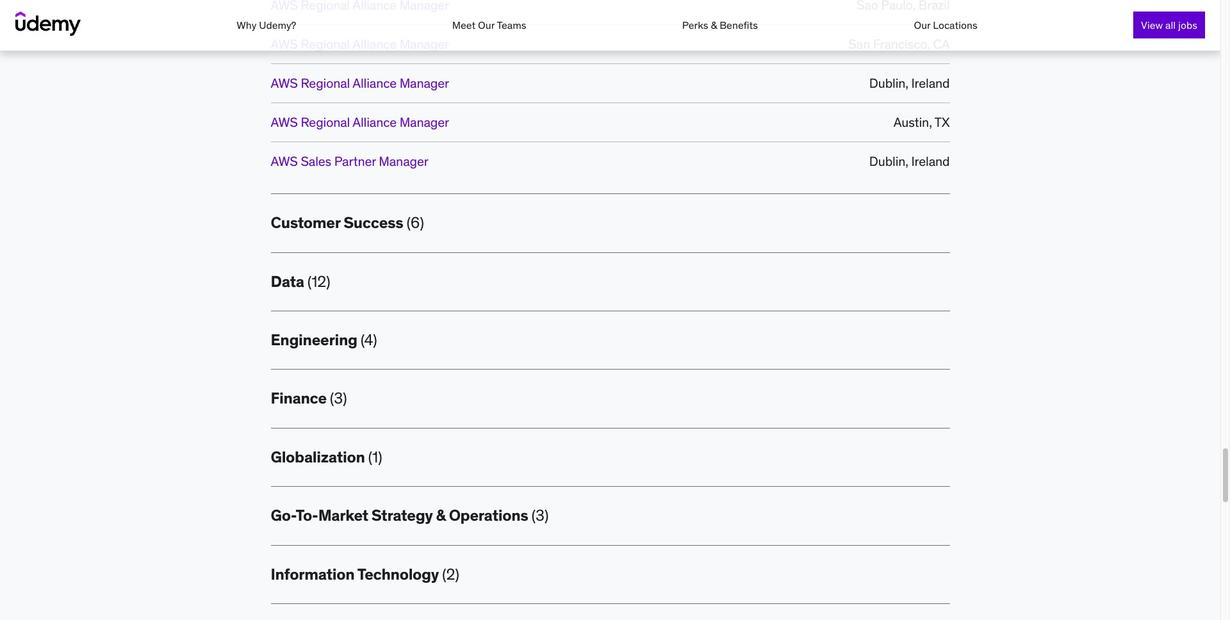 Task type: vqa. For each thing, say whether or not it's contained in the screenshot.
Go-To-Market Strategy & Operations (3) Denver, CO
no



Task type: describe. For each thing, give the bounding box(es) containing it.
tx
[[935, 114, 950, 130]]

customer success (6)
[[271, 213, 424, 233]]

aws regional alliance manager for dublin, ireland
[[271, 75, 449, 91]]

(2)
[[442, 564, 459, 584]]

3 aws from the top
[[271, 114, 298, 130]]

1 aws from the top
[[271, 36, 298, 52]]

success
[[344, 213, 403, 233]]

meet our teams
[[452, 19, 526, 31]]

0 horizontal spatial &
[[436, 506, 446, 526]]

alliance for san francisco, ca
[[353, 36, 397, 52]]

dublin, for aws regional alliance manager
[[869, 75, 908, 91]]

0 vertical spatial (3)
[[330, 389, 347, 408]]

udemy?
[[259, 19, 296, 31]]

2 aws from the top
[[271, 75, 298, 91]]

austin,
[[894, 114, 932, 130]]

perks & benefits
[[682, 19, 758, 31]]

engineering
[[271, 330, 357, 350]]

globalization (1)
[[271, 447, 382, 467]]

finance
[[271, 389, 327, 408]]

finance (3)
[[271, 389, 347, 408]]

our locations
[[914, 19, 978, 31]]

information technology (2)
[[271, 564, 459, 584]]

dublin, for aws sales partner manager
[[869, 153, 908, 169]]

1 our from the left
[[478, 19, 495, 31]]

data (12)
[[271, 271, 330, 291]]

aws sales partner manager
[[271, 153, 428, 169]]

benefits
[[720, 19, 758, 31]]

(12)
[[307, 271, 330, 291]]

1 horizontal spatial &
[[711, 19, 717, 31]]

go-to-market strategy & operations (3)
[[271, 506, 548, 526]]

customer
[[271, 213, 340, 233]]

alliance for austin, tx
[[353, 114, 397, 130]]

ireland for aws regional alliance manager
[[911, 75, 950, 91]]

(6)
[[406, 213, 424, 233]]

strategy
[[371, 506, 433, 526]]

view
[[1141, 19, 1163, 31]]

dublin, ireland for aws sales partner manager
[[869, 153, 950, 169]]

locations
[[933, 19, 978, 31]]

why udemy?
[[237, 19, 296, 31]]

meet
[[452, 19, 476, 31]]



Task type: locate. For each thing, give the bounding box(es) containing it.
0 vertical spatial regional
[[301, 36, 350, 52]]

3 regional from the top
[[301, 114, 350, 130]]

dublin, ireland
[[869, 75, 950, 91], [869, 153, 950, 169]]

aws regional alliance manager for san francisco, ca
[[271, 36, 449, 52]]

why
[[237, 19, 256, 31]]

0 vertical spatial &
[[711, 19, 717, 31]]

francisco,
[[873, 36, 930, 52]]

1 aws regional alliance manager from the top
[[271, 36, 449, 52]]

ireland up austin, tx
[[911, 75, 950, 91]]

technology
[[357, 564, 439, 584]]

1 dublin, from the top
[[869, 75, 908, 91]]

2 our from the left
[[914, 19, 931, 31]]

dublin, down austin,
[[869, 153, 908, 169]]

aws regional alliance manager for austin, tx
[[271, 114, 449, 130]]

aws regional alliance manager
[[271, 36, 449, 52], [271, 75, 449, 91], [271, 114, 449, 130]]

1 alliance from the top
[[353, 36, 397, 52]]

2 vertical spatial regional
[[301, 114, 350, 130]]

regional for austin, tx
[[301, 114, 350, 130]]

manager
[[400, 36, 449, 52], [400, 75, 449, 91], [400, 114, 449, 130], [379, 153, 428, 169]]

sales
[[301, 153, 331, 169]]

dublin, ireland up austin,
[[869, 75, 950, 91]]

teams
[[497, 19, 526, 31]]

1 ireland from the top
[[911, 75, 950, 91]]

2 regional from the top
[[301, 75, 350, 91]]

2 vertical spatial alliance
[[353, 114, 397, 130]]

our up francisco,
[[914, 19, 931, 31]]

(3)
[[330, 389, 347, 408], [531, 506, 548, 526]]

engineering (4)
[[271, 330, 377, 350]]

our locations link
[[914, 19, 978, 31]]

meet our teams link
[[452, 19, 526, 31]]

& right perks
[[711, 19, 717, 31]]

partner
[[334, 153, 376, 169]]

regional for dublin, ireland
[[301, 75, 350, 91]]

0 vertical spatial dublin, ireland
[[869, 75, 950, 91]]

alliance
[[353, 36, 397, 52], [353, 75, 397, 91], [353, 114, 397, 130]]

1 horizontal spatial (3)
[[531, 506, 548, 526]]

0 horizontal spatial (3)
[[330, 389, 347, 408]]

our
[[478, 19, 495, 31], [914, 19, 931, 31]]

regional
[[301, 36, 350, 52], [301, 75, 350, 91], [301, 114, 350, 130]]

(1)
[[368, 447, 382, 467]]

2 dublin, from the top
[[869, 153, 908, 169]]

dublin, ireland down austin,
[[869, 153, 950, 169]]

1 vertical spatial regional
[[301, 75, 350, 91]]

market
[[318, 506, 368, 526]]

1 vertical spatial (3)
[[531, 506, 548, 526]]

&
[[711, 19, 717, 31], [436, 506, 446, 526]]

san francisco, ca
[[848, 36, 950, 52]]

1 vertical spatial aws regional alliance manager
[[271, 75, 449, 91]]

0 vertical spatial dublin,
[[869, 75, 908, 91]]

aws
[[271, 36, 298, 52], [271, 75, 298, 91], [271, 114, 298, 130], [271, 153, 298, 169]]

& right strategy
[[436, 506, 446, 526]]

dublin, ireland for aws regional alliance manager
[[869, 75, 950, 91]]

san
[[848, 36, 870, 52]]

(4)
[[361, 330, 377, 350]]

ireland
[[911, 75, 950, 91], [911, 153, 950, 169]]

operations
[[449, 506, 528, 526]]

0 vertical spatial alliance
[[353, 36, 397, 52]]

austin, tx
[[894, 114, 950, 130]]

1 dublin, ireland from the top
[[869, 75, 950, 91]]

view all jobs
[[1141, 19, 1197, 31]]

information
[[271, 564, 355, 584]]

0 vertical spatial aws regional alliance manager
[[271, 36, 449, 52]]

1 vertical spatial alliance
[[353, 75, 397, 91]]

3 aws regional alliance manager from the top
[[271, 114, 449, 130]]

1 vertical spatial dublin, ireland
[[869, 153, 950, 169]]

dublin,
[[869, 75, 908, 91], [869, 153, 908, 169]]

(3) right operations
[[531, 506, 548, 526]]

3 alliance from the top
[[353, 114, 397, 130]]

0 vertical spatial ireland
[[911, 75, 950, 91]]

perks & benefits link
[[682, 19, 758, 31]]

udemy image
[[15, 12, 81, 36]]

view all jobs link
[[1133, 12, 1205, 38]]

2 alliance from the top
[[353, 75, 397, 91]]

to-
[[296, 506, 318, 526]]

data
[[271, 271, 304, 291]]

1 regional from the top
[[301, 36, 350, 52]]

jobs
[[1178, 19, 1197, 31]]

2 vertical spatial aws regional alliance manager
[[271, 114, 449, 130]]

go-
[[271, 506, 296, 526]]

1 vertical spatial &
[[436, 506, 446, 526]]

2 ireland from the top
[[911, 153, 950, 169]]

0 horizontal spatial our
[[478, 19, 495, 31]]

ca
[[933, 36, 950, 52]]

perks
[[682, 19, 708, 31]]

why udemy? link
[[237, 19, 296, 31]]

alliance for dublin, ireland
[[353, 75, 397, 91]]

dublin, down the san francisco, ca
[[869, 75, 908, 91]]

regional for san francisco, ca
[[301, 36, 350, 52]]

2 dublin, ireland from the top
[[869, 153, 950, 169]]

2 aws regional alliance manager from the top
[[271, 75, 449, 91]]

1 vertical spatial ireland
[[911, 153, 950, 169]]

our right the meet
[[478, 19, 495, 31]]

1 vertical spatial dublin,
[[869, 153, 908, 169]]

all
[[1165, 19, 1176, 31]]

ireland down austin, tx
[[911, 153, 950, 169]]

(3) right finance
[[330, 389, 347, 408]]

1 horizontal spatial our
[[914, 19, 931, 31]]

4 aws from the top
[[271, 153, 298, 169]]

ireland for aws sales partner manager
[[911, 153, 950, 169]]

globalization
[[271, 447, 365, 467]]



